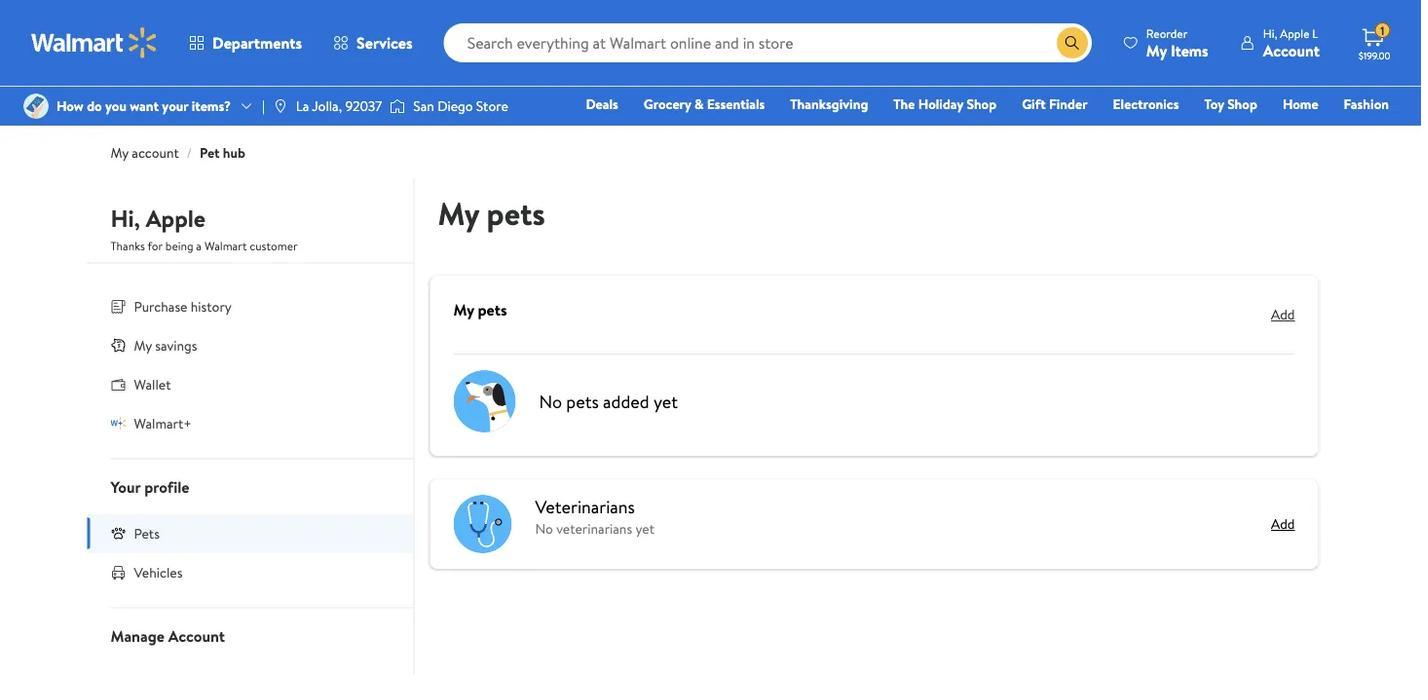 Task type: vqa. For each thing, say whether or not it's contained in the screenshot.
topmost Apple
yes



Task type: locate. For each thing, give the bounding box(es) containing it.
1 vertical spatial icon image
[[111, 415, 126, 431]]

home link
[[1274, 94, 1328, 114]]

yet
[[654, 389, 678, 414], [636, 519, 655, 538]]

1 vertical spatial pets
[[478, 299, 507, 321]]

 image left how in the left of the page
[[23, 94, 49, 119]]

1 horizontal spatial apple
[[1281, 25, 1310, 41]]

walmart+
[[1331, 122, 1390, 141], [134, 414, 192, 433]]

0 vertical spatial walmart+
[[1331, 122, 1390, 141]]

0 horizontal spatial walmart+ link
[[87, 404, 414, 443]]

hi, apple l account
[[1264, 25, 1320, 61]]

yet inside veterinarians no veterinarians yet
[[636, 519, 655, 538]]

no
[[539, 389, 562, 414], [535, 519, 553, 538]]

1 vertical spatial account
[[168, 625, 225, 647]]

how
[[57, 96, 84, 115]]

l
[[1313, 25, 1319, 41]]

icon image inside walmart+ link
[[111, 415, 126, 431]]

walmart+ down fashion link at top right
[[1331, 122, 1390, 141]]

 image
[[23, 94, 49, 119], [390, 96, 406, 116]]

apple inside hi, apple l account
[[1281, 25, 1310, 41]]

jolla,
[[312, 96, 342, 115]]

 image left san
[[390, 96, 406, 116]]

icon image left 'my savings'
[[111, 337, 126, 353]]

walmart+ down wallet
[[134, 414, 192, 433]]

add for 1st add button
[[1272, 305, 1296, 324]]

hi, for account
[[1264, 25, 1278, 41]]

0 vertical spatial my pets
[[438, 191, 545, 235]]

deals link
[[577, 94, 627, 114]]

1 shop from the left
[[967, 95, 997, 114]]

hi, apple thanks for being a walmart customer
[[111, 202, 298, 254]]

departments button
[[173, 19, 318, 66]]

2 add from the top
[[1272, 515, 1296, 534]]

2 shop from the left
[[1228, 95, 1258, 114]]

manage account
[[111, 625, 225, 647]]

history
[[191, 297, 232, 316]]

icon image up your
[[111, 415, 126, 431]]

debit
[[1273, 122, 1306, 141]]

the holiday shop
[[894, 95, 997, 114]]

shop right holiday
[[967, 95, 997, 114]]

1 vertical spatial add button
[[1272, 515, 1296, 534]]

store
[[476, 96, 508, 115]]

walmart image
[[31, 27, 158, 58]]

want
[[130, 96, 159, 115]]

no left veterinarians
[[535, 519, 553, 538]]

shop right toy
[[1228, 95, 1258, 114]]

hi, left l
[[1264, 25, 1278, 41]]

my
[[1147, 39, 1167, 61], [111, 143, 129, 162], [438, 191, 479, 235], [454, 299, 474, 321], [134, 336, 152, 355]]

3 icon image from the top
[[111, 526, 126, 541]]

san diego store
[[413, 96, 508, 115]]

grocery
[[644, 95, 691, 114]]

pets
[[134, 524, 160, 543]]

no left added
[[539, 389, 562, 414]]

add
[[1272, 305, 1296, 324], [1272, 515, 1296, 534]]

my account / pet hub
[[111, 143, 245, 162]]

2 icon image from the top
[[111, 415, 126, 431]]

icon image inside 'my savings' link
[[111, 337, 126, 353]]

a
[[196, 238, 202, 254]]

registry link
[[1156, 121, 1224, 142]]

1 add from the top
[[1272, 305, 1296, 324]]

veterinarians
[[535, 495, 635, 519]]

92037
[[345, 96, 382, 115]]

1 horizontal spatial shop
[[1228, 95, 1258, 114]]

fashion link
[[1336, 94, 1398, 114]]

la
[[296, 96, 309, 115]]

no inside veterinarians no veterinarians yet
[[535, 519, 553, 538]]

1 horizontal spatial hi,
[[1264, 25, 1278, 41]]

hi, inside hi, apple l account
[[1264, 25, 1278, 41]]

fashion registry
[[1165, 95, 1390, 141]]

my account link
[[111, 143, 179, 162]]

items?
[[192, 96, 231, 115]]

 image
[[273, 98, 288, 114]]

no pets added yet
[[539, 389, 678, 414]]

san
[[413, 96, 434, 115]]

1 vertical spatial walmart+
[[134, 414, 192, 433]]

icon image left pets
[[111, 526, 126, 541]]

0 vertical spatial add button
[[1272, 299, 1296, 330]]

0 horizontal spatial shop
[[967, 95, 997, 114]]

0 horizontal spatial account
[[168, 625, 225, 647]]

1 horizontal spatial walmart+
[[1331, 122, 1390, 141]]

one debit link
[[1231, 121, 1315, 142]]

1 vertical spatial yet
[[636, 519, 655, 538]]

reorder
[[1147, 25, 1188, 41]]

2 vertical spatial icon image
[[111, 526, 126, 541]]

0 vertical spatial add
[[1272, 305, 1296, 324]]

account up home
[[1264, 39, 1320, 61]]

/
[[187, 143, 192, 162]]

your
[[162, 96, 188, 115]]

walmart+ link
[[1323, 121, 1398, 142], [87, 404, 414, 443]]

deals
[[586, 95, 619, 114]]

account right manage
[[168, 625, 225, 647]]

pets link
[[87, 514, 414, 553]]

my pets
[[438, 191, 545, 235], [454, 299, 507, 321]]

vehicles link
[[87, 553, 414, 592]]

electronics
[[1113, 95, 1180, 114]]

1 vertical spatial no
[[535, 519, 553, 538]]

added
[[603, 389, 650, 414]]

0 vertical spatial apple
[[1281, 25, 1310, 41]]

hi,
[[1264, 25, 1278, 41], [111, 202, 140, 235]]

la jolla, 92037
[[296, 96, 382, 115]]

apple inside hi, apple thanks for being a walmart customer
[[146, 202, 206, 235]]

icon image inside pets link
[[111, 526, 126, 541]]

0 vertical spatial icon image
[[111, 337, 126, 353]]

icon image
[[111, 337, 126, 353], [111, 415, 126, 431], [111, 526, 126, 541]]

holiday
[[919, 95, 964, 114]]

walmart+ link down 'my savings' link
[[87, 404, 414, 443]]

$199.00
[[1359, 49, 1391, 62]]

0 vertical spatial yet
[[654, 389, 678, 414]]

walmart+ link down fashion link at top right
[[1323, 121, 1398, 142]]

Walmart Site-Wide search field
[[444, 23, 1092, 62]]

1 add button from the top
[[1272, 299, 1296, 330]]

shop
[[967, 95, 997, 114], [1228, 95, 1258, 114]]

1 horizontal spatial  image
[[390, 96, 406, 116]]

1
[[1381, 22, 1385, 39]]

1 vertical spatial hi,
[[111, 202, 140, 235]]

apple up being
[[146, 202, 206, 235]]

veterinarians no veterinarians yet
[[535, 495, 655, 538]]

essentials
[[707, 95, 765, 114]]

apple left l
[[1281, 25, 1310, 41]]

add button
[[1272, 299, 1296, 330], [1272, 515, 1296, 534]]

electronics link
[[1105, 94, 1188, 114]]

how do you want your items?
[[57, 96, 231, 115]]

0 horizontal spatial apple
[[146, 202, 206, 235]]

0 vertical spatial no
[[539, 389, 562, 414]]

 image for san
[[390, 96, 406, 116]]

0 vertical spatial walmart+ link
[[1323, 121, 1398, 142]]

pets
[[487, 191, 545, 235], [478, 299, 507, 321], [567, 389, 599, 414]]

hi, for thanks for being a walmart customer
[[111, 202, 140, 235]]

savings
[[155, 336, 197, 355]]

0 horizontal spatial walmart+
[[134, 414, 192, 433]]

1 horizontal spatial walmart+ link
[[1323, 121, 1398, 142]]

1 vertical spatial add
[[1272, 515, 1296, 534]]

vehicles
[[134, 563, 183, 582]]

finder
[[1049, 95, 1088, 114]]

your
[[111, 476, 141, 497]]

home
[[1283, 95, 1319, 114]]

vet photo image
[[454, 495, 512, 553]]

yet right added
[[654, 389, 678, 414]]

search icon image
[[1065, 35, 1080, 51]]

thanksgiving
[[791, 95, 869, 114]]

the holiday shop link
[[885, 94, 1006, 114]]

0 vertical spatial pets
[[487, 191, 545, 235]]

1 icon image from the top
[[111, 337, 126, 353]]

1 horizontal spatial account
[[1264, 39, 1320, 61]]

0 horizontal spatial  image
[[23, 94, 49, 119]]

add for second add button
[[1272, 515, 1296, 534]]

0 horizontal spatial hi,
[[111, 202, 140, 235]]

do
[[87, 96, 102, 115]]

hi, up thanks
[[111, 202, 140, 235]]

grocery & essentials
[[644, 95, 765, 114]]

1 vertical spatial apple
[[146, 202, 206, 235]]

services
[[357, 32, 413, 54]]

fashion
[[1344, 95, 1390, 114]]

hi, inside hi, apple thanks for being a walmart customer
[[111, 202, 140, 235]]

yet right veterinarians
[[636, 519, 655, 538]]

account
[[1264, 39, 1320, 61], [168, 625, 225, 647]]

0 vertical spatial hi,
[[1264, 25, 1278, 41]]



Task type: describe. For each thing, give the bounding box(es) containing it.
2 add button from the top
[[1272, 515, 1296, 534]]

toy shop link
[[1196, 94, 1267, 114]]

wallet link
[[87, 365, 414, 404]]

1 vertical spatial my pets
[[454, 299, 507, 321]]

toy
[[1205, 95, 1225, 114]]

1 vertical spatial walmart+ link
[[87, 404, 414, 443]]

reorder my items
[[1147, 25, 1209, 61]]

icon image for walmart+
[[111, 415, 126, 431]]

icon image for pets
[[111, 526, 126, 541]]

2 vertical spatial pets
[[567, 389, 599, 414]]

icon image for my savings
[[111, 337, 126, 353]]

gift finder link
[[1014, 94, 1097, 114]]

diego
[[438, 96, 473, 115]]

toy shop
[[1205, 95, 1258, 114]]

Search search field
[[444, 23, 1092, 62]]

your profile
[[111, 476, 189, 497]]

my savings link
[[87, 326, 414, 365]]

gift finder
[[1022, 95, 1088, 114]]

account
[[132, 143, 179, 162]]

one
[[1240, 122, 1269, 141]]

veterinarians
[[557, 519, 632, 538]]

pet hub link
[[200, 143, 245, 162]]

gift
[[1022, 95, 1046, 114]]

being
[[165, 238, 193, 254]]

the
[[894, 95, 915, 114]]

one debit
[[1240, 122, 1306, 141]]

yet for no pets added yet
[[654, 389, 678, 414]]

items
[[1171, 39, 1209, 61]]

purchase
[[134, 297, 188, 316]]

hub
[[223, 143, 245, 162]]

purchase history
[[134, 297, 232, 316]]

my savings
[[134, 336, 197, 355]]

wallet
[[134, 375, 171, 394]]

walmart
[[205, 238, 247, 254]]

purchase history link
[[87, 287, 414, 326]]

hi, apple link
[[111, 202, 206, 243]]

grocery & essentials link
[[635, 94, 774, 114]]

manage
[[111, 625, 165, 647]]

for
[[148, 238, 163, 254]]

yet for veterinarians no veterinarians yet
[[636, 519, 655, 538]]

pet
[[200, 143, 220, 162]]

departments
[[212, 32, 302, 54]]

apple for for
[[146, 202, 206, 235]]

 image for how
[[23, 94, 49, 119]]

customer
[[250, 238, 298, 254]]

registry
[[1165, 122, 1215, 141]]

profile
[[144, 476, 189, 497]]

0 vertical spatial account
[[1264, 39, 1320, 61]]

my inside reorder my items
[[1147, 39, 1167, 61]]

you
[[105, 96, 127, 115]]

thanksgiving link
[[782, 94, 877, 114]]

&
[[695, 95, 704, 114]]

services button
[[318, 19, 428, 66]]

|
[[262, 96, 265, 115]]

thanks
[[111, 238, 145, 254]]

apple for account
[[1281, 25, 1310, 41]]



